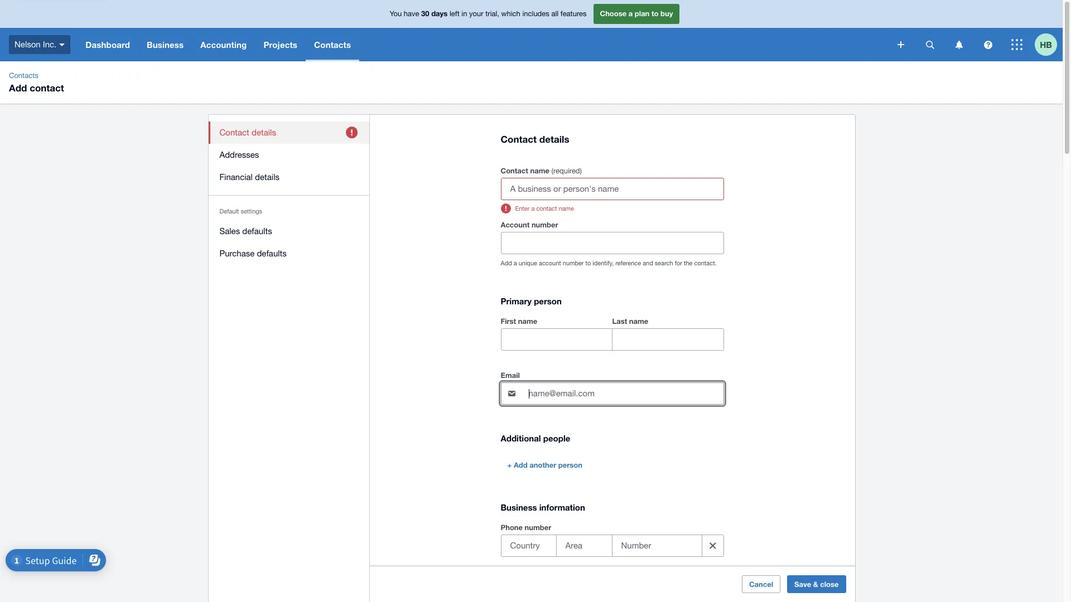 Task type: locate. For each thing, give the bounding box(es) containing it.
additional
[[501, 434, 541, 444]]

0 horizontal spatial business
[[147, 40, 184, 50]]

0 horizontal spatial to
[[586, 260, 591, 267]]

contact down contacts link
[[30, 82, 64, 94]]

Number field
[[613, 536, 697, 557]]

Country field
[[501, 536, 556, 557]]

number down business information
[[525, 524, 552, 533]]

includes
[[523, 10, 550, 18]]

first
[[501, 317, 516, 326]]

name
[[530, 166, 550, 175], [559, 206, 574, 212], [518, 317, 538, 326], [629, 317, 649, 326]]

1 vertical spatial a
[[532, 206, 535, 212]]

details for financial details link
[[255, 172, 280, 182]]

contacts right projects
[[314, 40, 351, 50]]

0 horizontal spatial svg image
[[926, 40, 935, 49]]

phone number
[[501, 524, 552, 533]]

0 horizontal spatial contacts
[[9, 71, 38, 80]]

contact details up addresses
[[220, 128, 276, 137]]

details up (required)
[[540, 133, 570, 145]]

to left buy
[[652, 9, 659, 18]]

add for contact
[[9, 82, 27, 94]]

save
[[795, 580, 812, 589]]

group
[[501, 315, 724, 351]]

default
[[220, 208, 239, 215]]

hb
[[1040, 39, 1053, 49]]

navigation inside banner
[[77, 28, 890, 61]]

defaults down sales defaults link
[[257, 249, 287, 258]]

details down addresses link
[[255, 172, 280, 182]]

navigation
[[77, 28, 890, 61]]

nelson
[[15, 39, 41, 49]]

add
[[9, 82, 27, 94], [501, 260, 512, 267], [514, 461, 528, 470]]

0 vertical spatial a
[[629, 9, 633, 18]]

the
[[684, 260, 693, 267]]

to left identify,
[[586, 260, 591, 267]]

default settings
[[220, 208, 262, 215]]

2 horizontal spatial add
[[514, 461, 528, 470]]

contacts inside popup button
[[314, 40, 351, 50]]

business inside popup button
[[147, 40, 184, 50]]

name down (required)
[[559, 206, 574, 212]]

number for account number
[[532, 221, 558, 230]]

business information
[[501, 503, 585, 513]]

cancel button
[[742, 576, 781, 594]]

details
[[252, 128, 276, 137], [540, 133, 570, 145], [255, 172, 280, 182]]

contact up addresses
[[220, 128, 249, 137]]

a right "enter"
[[532, 206, 535, 212]]

primary person
[[501, 296, 562, 307]]

add a unique account number to identify, reference and search for the contact.
[[501, 260, 717, 267]]

2 vertical spatial add
[[514, 461, 528, 470]]

contacts down nelson
[[9, 71, 38, 80]]

contact details up contact name (required)
[[501, 133, 570, 145]]

0 vertical spatial add
[[9, 82, 27, 94]]

2 vertical spatial a
[[514, 260, 517, 267]]

name right last
[[629, 317, 649, 326]]

0 vertical spatial contacts
[[314, 40, 351, 50]]

defaults for sales defaults
[[242, 227, 272, 236]]

addresses
[[220, 150, 259, 160]]

purchase defaults link
[[208, 243, 370, 265]]

save & close button
[[788, 576, 846, 594]]

choose
[[600, 9, 627, 18]]

person right primary
[[534, 296, 562, 307]]

0 horizontal spatial contact
[[30, 82, 64, 94]]

1 vertical spatial contact
[[537, 206, 557, 212]]

business for business
[[147, 40, 184, 50]]

0 vertical spatial contact
[[30, 82, 64, 94]]

svg image
[[1012, 39, 1023, 50], [926, 40, 935, 49]]

left
[[450, 10, 460, 18]]

dashboard
[[86, 40, 130, 50]]

remove phone number image
[[702, 535, 724, 558]]

number
[[532, 221, 558, 230], [563, 260, 584, 267], [525, 524, 552, 533]]

1 horizontal spatial to
[[652, 9, 659, 18]]

(required)
[[552, 167, 582, 175]]

primary
[[501, 296, 532, 307]]

contacts for contacts
[[314, 40, 351, 50]]

person right the another
[[559, 461, 583, 470]]

contact details
[[220, 128, 276, 137], [501, 133, 570, 145]]

0 vertical spatial to
[[652, 9, 659, 18]]

plan
[[635, 9, 650, 18]]

1 horizontal spatial business
[[501, 503, 537, 513]]

contact
[[220, 128, 249, 137], [501, 133, 537, 145], [501, 166, 528, 175]]

unique
[[519, 260, 537, 267]]

number down enter a contact name
[[532, 221, 558, 230]]

a for choose
[[629, 9, 633, 18]]

account
[[501, 221, 530, 230]]

menu containing contact details
[[208, 115, 370, 272]]

business
[[147, 40, 184, 50], [501, 503, 537, 513]]

accounting button
[[192, 28, 255, 61]]

your
[[469, 10, 484, 18]]

0 vertical spatial person
[[534, 296, 562, 307]]

1 vertical spatial person
[[559, 461, 583, 470]]

business for business information
[[501, 503, 537, 513]]

defaults down settings
[[242, 227, 272, 236]]

details up addresses
[[252, 128, 276, 137]]

a
[[629, 9, 633, 18], [532, 206, 535, 212], [514, 260, 517, 267]]

2 horizontal spatial a
[[629, 9, 633, 18]]

1 vertical spatial business
[[501, 503, 537, 513]]

add down contacts link
[[9, 82, 27, 94]]

0 vertical spatial number
[[532, 221, 558, 230]]

0 vertical spatial business
[[147, 40, 184, 50]]

1 horizontal spatial a
[[532, 206, 535, 212]]

group containing first name
[[501, 315, 724, 351]]

close
[[821, 580, 839, 589]]

contact inside contacts add contact
[[30, 82, 64, 94]]

enter a contact name
[[515, 206, 574, 212]]

features
[[561, 10, 587, 18]]

1 vertical spatial defaults
[[257, 249, 287, 258]]

contact up account number
[[537, 206, 557, 212]]

a inside banner
[[629, 9, 633, 18]]

name left (required)
[[530, 166, 550, 175]]

defaults
[[242, 227, 272, 236], [257, 249, 287, 258]]

you have 30 days left in your trial, which includes all features
[[390, 9, 587, 18]]

a left unique
[[514, 260, 517, 267]]

1 vertical spatial to
[[586, 260, 591, 267]]

a left plan
[[629, 9, 633, 18]]

add right "+"
[[514, 461, 528, 470]]

1 horizontal spatial contact details
[[501, 133, 570, 145]]

sales
[[220, 227, 240, 236]]

number right "account"
[[563, 260, 584, 267]]

for
[[675, 260, 683, 267]]

1 horizontal spatial contacts
[[314, 40, 351, 50]]

2 vertical spatial number
[[525, 524, 552, 533]]

projects
[[264, 40, 298, 50]]

name for contact name (required)
[[530, 166, 550, 175]]

0 horizontal spatial contact details
[[220, 128, 276, 137]]

navigation containing dashboard
[[77, 28, 890, 61]]

financial
[[220, 172, 253, 182]]

contact up "enter"
[[501, 166, 528, 175]]

Account number field
[[501, 233, 724, 254]]

to
[[652, 9, 659, 18], [586, 260, 591, 267]]

purchase
[[220, 249, 255, 258]]

0 vertical spatial defaults
[[242, 227, 272, 236]]

30
[[421, 9, 430, 18]]

1 vertical spatial add
[[501, 260, 512, 267]]

contacts
[[314, 40, 351, 50], [9, 71, 38, 80]]

contacts inside contacts add contact
[[9, 71, 38, 80]]

name right first
[[518, 317, 538, 326]]

add inside contacts add contact
[[9, 82, 27, 94]]

+
[[508, 461, 512, 470]]

add left unique
[[501, 260, 512, 267]]

all
[[552, 10, 559, 18]]

1 horizontal spatial contact
[[537, 206, 557, 212]]

trial,
[[486, 10, 500, 18]]

1 vertical spatial contacts
[[9, 71, 38, 80]]

which
[[502, 10, 521, 18]]

financial details link
[[208, 166, 370, 189]]

person
[[534, 296, 562, 307], [559, 461, 583, 470]]

account number
[[501, 221, 558, 230]]

accounting
[[200, 40, 247, 50]]

details for contact details link
[[252, 128, 276, 137]]

contact for add
[[30, 82, 64, 94]]

0 horizontal spatial add
[[9, 82, 27, 94]]

banner
[[0, 0, 1063, 61]]

svg image
[[956, 40, 963, 49], [984, 40, 993, 49], [898, 41, 905, 48], [59, 43, 65, 46]]

0 horizontal spatial a
[[514, 260, 517, 267]]

a for add
[[514, 260, 517, 267]]

people
[[544, 434, 571, 444]]

additional people
[[501, 434, 571, 444]]

and
[[643, 260, 653, 267]]

add inside button
[[514, 461, 528, 470]]

last name
[[613, 317, 649, 326]]

contact
[[30, 82, 64, 94], [537, 206, 557, 212]]

menu
[[208, 115, 370, 272]]



Task type: vqa. For each thing, say whether or not it's contained in the screenshot.
svg image
yes



Task type: describe. For each thing, give the bounding box(es) containing it.
addresses link
[[208, 144, 370, 166]]

A business or person's name field
[[501, 179, 724, 200]]

search
[[655, 260, 673, 267]]

have
[[404, 10, 419, 18]]

sales defaults
[[220, 227, 272, 236]]

in
[[462, 10, 467, 18]]

Email text field
[[528, 384, 724, 405]]

add for another
[[514, 461, 528, 470]]

contact name (required)
[[501, 166, 582, 175]]

contact inside contact details link
[[220, 128, 249, 137]]

inc.
[[43, 39, 57, 49]]

purchase defaults
[[220, 249, 287, 258]]

contacts button
[[306, 28, 360, 61]]

contact for a
[[537, 206, 557, 212]]

nelson inc.
[[15, 39, 57, 49]]

Last name field
[[613, 329, 724, 351]]

business button
[[138, 28, 192, 61]]

1 vertical spatial number
[[563, 260, 584, 267]]

projects button
[[255, 28, 306, 61]]

banner containing hb
[[0, 0, 1063, 61]]

contacts link
[[4, 70, 43, 81]]

contact details link
[[208, 122, 370, 144]]

you
[[390, 10, 402, 18]]

save & close
[[795, 580, 839, 589]]

+ add another person
[[508, 461, 583, 470]]

&
[[814, 580, 819, 589]]

contact up contact name (required)
[[501, 133, 537, 145]]

email
[[501, 371, 520, 380]]

reference
[[616, 260, 641, 267]]

nelson inc. button
[[0, 28, 77, 61]]

to inside banner
[[652, 9, 659, 18]]

person inside button
[[559, 461, 583, 470]]

identify,
[[593, 260, 614, 267]]

sales defaults link
[[208, 220, 370, 243]]

1 horizontal spatial add
[[501, 260, 512, 267]]

contacts for contacts add contact
[[9, 71, 38, 80]]

contacts add contact
[[9, 71, 64, 94]]

choose a plan to buy
[[600, 9, 673, 18]]

days
[[432, 9, 448, 18]]

Area field
[[557, 536, 612, 557]]

buy
[[661, 9, 673, 18]]

enter
[[515, 206, 530, 212]]

contact.
[[695, 260, 717, 267]]

number for phone number
[[525, 524, 552, 533]]

another
[[530, 461, 557, 470]]

1 horizontal spatial svg image
[[1012, 39, 1023, 50]]

first name
[[501, 317, 538, 326]]

last
[[613, 317, 627, 326]]

name for first name
[[518, 317, 538, 326]]

First name field
[[501, 329, 612, 351]]

+ add another person button
[[501, 457, 589, 475]]

name for last name
[[629, 317, 649, 326]]

financial details
[[220, 172, 280, 182]]

defaults for purchase defaults
[[257, 249, 287, 258]]

dashboard link
[[77, 28, 138, 61]]

settings
[[241, 208, 262, 215]]

account
[[539, 260, 561, 267]]

information
[[540, 503, 585, 513]]

a for enter
[[532, 206, 535, 212]]

phone
[[501, 524, 523, 533]]

cancel
[[750, 580, 774, 589]]

phone number group
[[501, 535, 724, 558]]

svg image inside nelson inc. popup button
[[59, 43, 65, 46]]

hb button
[[1035, 28, 1063, 61]]



